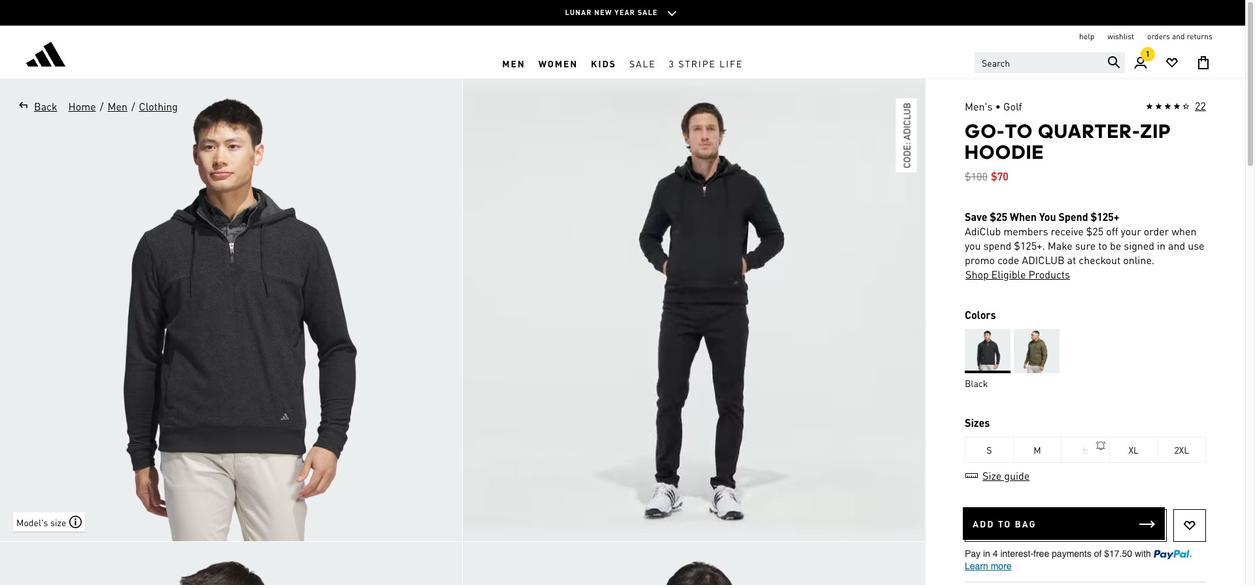 Task type: locate. For each thing, give the bounding box(es) containing it.
product color: black image
[[965, 329, 1011, 373]]

/ right men
[[131, 99, 135, 113]]

off
[[1106, 224, 1118, 238]]

0 vertical spatial to
[[1005, 120, 1033, 143]]

m
[[1034, 444, 1041, 456]]

1 vertical spatial and
[[1168, 239, 1185, 252]]

adiclub
[[965, 224, 1001, 238]]

/
[[100, 99, 104, 113], [131, 99, 135, 113]]

m button
[[1014, 437, 1062, 463]]

and inside orders and returns link
[[1172, 31, 1185, 41]]

members
[[1004, 224, 1048, 238]]

1 horizontal spatial $25
[[1086, 224, 1104, 238]]

signed
[[1124, 239, 1155, 252]]

lunar
[[565, 8, 592, 17]]

bag
[[1015, 518, 1037, 530]]

and right in
[[1168, 239, 1185, 252]]

go-
[[965, 120, 1005, 143]]

add to bag
[[973, 518, 1037, 530]]

sale left 3
[[629, 57, 656, 69]]

men link
[[496, 48, 532, 78]]

sale right the year
[[638, 8, 658, 17]]

xl button
[[1110, 437, 1158, 463]]

adiclub up code:
[[901, 103, 913, 140]]

shop
[[966, 267, 989, 281]]

zip
[[1141, 120, 1172, 143]]

returns
[[1187, 31, 1213, 41]]

code: adiclub
[[901, 103, 913, 168]]

help
[[1079, 31, 1095, 41]]

black go-to quarter-zip hoodie image
[[0, 79, 462, 541], [463, 79, 925, 541], [0, 542, 462, 585], [463, 542, 925, 585]]

$25
[[990, 210, 1008, 224], [1086, 224, 1104, 238]]

0 horizontal spatial adiclub
[[901, 103, 913, 140]]

when
[[1172, 224, 1197, 238]]

play video image
[[674, 291, 714, 330]]

0 vertical spatial sale
[[638, 8, 658, 17]]

to for add
[[998, 518, 1012, 530]]

men
[[502, 57, 525, 69]]

$125+
[[1091, 210, 1120, 224]]

use
[[1188, 239, 1205, 252]]

men
[[107, 99, 127, 113]]

add to bag button
[[963, 507, 1165, 540]]

save
[[965, 210, 988, 224]]

orders and returns
[[1147, 31, 1213, 41]]

to inside go-to quarter-zip hoodie $100 $70
[[1005, 120, 1033, 143]]

2xl button
[[1158, 437, 1206, 463]]

sale link
[[623, 48, 663, 78]]

when
[[1010, 210, 1037, 224]]

1
[[1146, 49, 1150, 59]]

size guide
[[983, 469, 1030, 483]]

lunar new year sale
[[565, 8, 658, 17]]

1 vertical spatial sale
[[629, 57, 656, 69]]

clothing link
[[138, 99, 178, 114]]

1 horizontal spatial adiclub
[[1022, 253, 1065, 267]]

sizes
[[965, 416, 990, 430]]

1 horizontal spatial /
[[131, 99, 135, 113]]

$25 up the adiclub
[[990, 210, 1008, 224]]

l
[[1083, 444, 1088, 456]]

you
[[1039, 210, 1056, 224]]

home / men / clothing
[[68, 99, 178, 113]]

sale
[[638, 8, 658, 17], [629, 57, 656, 69]]

0 horizontal spatial /
[[100, 99, 104, 113]]

model's
[[16, 516, 48, 528]]

home
[[68, 99, 96, 113]]

go-to quarter-zip hoodie $100 $70
[[965, 120, 1172, 183]]

and right orders
[[1172, 31, 1185, 41]]

0 horizontal spatial $25
[[990, 210, 1008, 224]]

to left 'bag'
[[998, 518, 1012, 530]]

0 vertical spatial $25
[[990, 210, 1008, 224]]

$25 up to on the right of the page
[[1086, 224, 1104, 238]]

promo
[[965, 253, 995, 267]]

/ left men
[[100, 99, 104, 113]]

men link
[[107, 99, 128, 114]]

adiclub up the products
[[1022, 253, 1065, 267]]

spend
[[984, 239, 1012, 252]]

to
[[1099, 239, 1108, 252]]

year
[[615, 8, 635, 17]]

orders
[[1147, 31, 1170, 41]]

s
[[987, 444, 992, 456]]

kids
[[591, 57, 616, 69]]

0 vertical spatial adiclub
[[901, 103, 913, 140]]

xl
[[1129, 444, 1139, 456]]

to down golf in the top of the page
[[1005, 120, 1033, 143]]

and
[[1172, 31, 1185, 41], [1168, 239, 1185, 252]]

products
[[1029, 267, 1070, 281]]

guide
[[1004, 469, 1030, 483]]

quarter-
[[1038, 120, 1141, 143]]

0 vertical spatial and
[[1172, 31, 1185, 41]]

$125+.
[[1014, 239, 1045, 252]]

women link
[[532, 48, 585, 78]]

sure
[[1075, 239, 1096, 252]]

to for go-
[[1005, 120, 1033, 143]]

1 vertical spatial to
[[998, 518, 1012, 530]]

to inside add to bag button
[[998, 518, 1012, 530]]

1 vertical spatial $25
[[1086, 224, 1104, 238]]

life
[[720, 57, 743, 69]]

1 vertical spatial adiclub
[[1022, 253, 1065, 267]]

your
[[1121, 224, 1141, 238]]

online.
[[1123, 253, 1155, 267]]



Task type: describe. For each thing, give the bounding box(es) containing it.
checkout
[[1079, 253, 1121, 267]]

s button
[[966, 437, 1014, 463]]

new
[[594, 8, 612, 17]]

in
[[1157, 239, 1166, 252]]

home link
[[68, 99, 97, 114]]

•
[[995, 99, 1001, 113]]

golf
[[1004, 99, 1022, 113]]

spend
[[1059, 210, 1088, 224]]

Search field
[[975, 52, 1125, 73]]

1 link
[[1125, 47, 1157, 78]]

and inside save $25 when you spend $125+ adiclub members receive $25 off your order when you spend $125+. make sure to be signed in and use promo code adiclub at checkout online. shop eligible products
[[1168, 239, 1185, 252]]

code:
[[901, 142, 913, 168]]

3 stripe life
[[669, 57, 743, 69]]

size
[[50, 516, 66, 528]]

be
[[1110, 239, 1121, 252]]

back link
[[13, 99, 58, 114]]

1 / from the left
[[100, 99, 104, 113]]

save $25 when you spend $125+ adiclub members receive $25 off your order when you spend $125+. make sure to be signed in and use promo code adiclub at checkout online. shop eligible products
[[965, 210, 1205, 281]]

sale inside main navigation element
[[629, 57, 656, 69]]

adiclub inside save $25 when you spend $125+ adiclub members receive $25 off your order when you spend $125+. make sure to be signed in and use promo code adiclub at checkout online. shop eligible products
[[1022, 253, 1065, 267]]

clothing
[[139, 99, 178, 113]]

back
[[34, 99, 57, 113]]

stripe
[[679, 57, 716, 69]]

eligible
[[992, 267, 1026, 281]]

3 stripe life link
[[663, 48, 750, 78]]

main navigation element
[[298, 48, 948, 78]]

women
[[539, 57, 578, 69]]

size guide link
[[965, 469, 1031, 483]]

orders and returns link
[[1147, 31, 1213, 42]]

make
[[1048, 239, 1073, 252]]

code
[[998, 253, 1019, 267]]

22 button
[[1146, 99, 1206, 114]]

receive
[[1051, 224, 1084, 238]]

men's
[[965, 99, 993, 113]]

at
[[1067, 253, 1076, 267]]

product color: olive strata image
[[1014, 329, 1060, 373]]

2xl
[[1175, 444, 1189, 456]]

model's size button
[[13, 513, 85, 532]]

22
[[1195, 99, 1206, 112]]

size
[[983, 469, 1002, 483]]

2 / from the left
[[131, 99, 135, 113]]

kids link
[[585, 48, 623, 78]]

you
[[965, 239, 981, 252]]

$100
[[965, 169, 988, 183]]

shop eligible products link
[[965, 267, 1071, 282]]

add
[[973, 518, 995, 530]]

wishlist
[[1108, 31, 1134, 41]]

help link
[[1079, 31, 1095, 42]]

wishlist link
[[1108, 31, 1134, 42]]

l button
[[1062, 437, 1110, 463]]

$70
[[991, 169, 1009, 183]]

model's size
[[16, 516, 66, 528]]

black
[[965, 377, 988, 389]]

hoodie
[[965, 141, 1044, 163]]

order
[[1144, 224, 1169, 238]]

men's • golf
[[965, 99, 1022, 113]]

3
[[669, 57, 675, 69]]

colors
[[965, 308, 996, 322]]



Task type: vqa. For each thing, say whether or not it's contained in the screenshot.
the bottom the Bra
no



